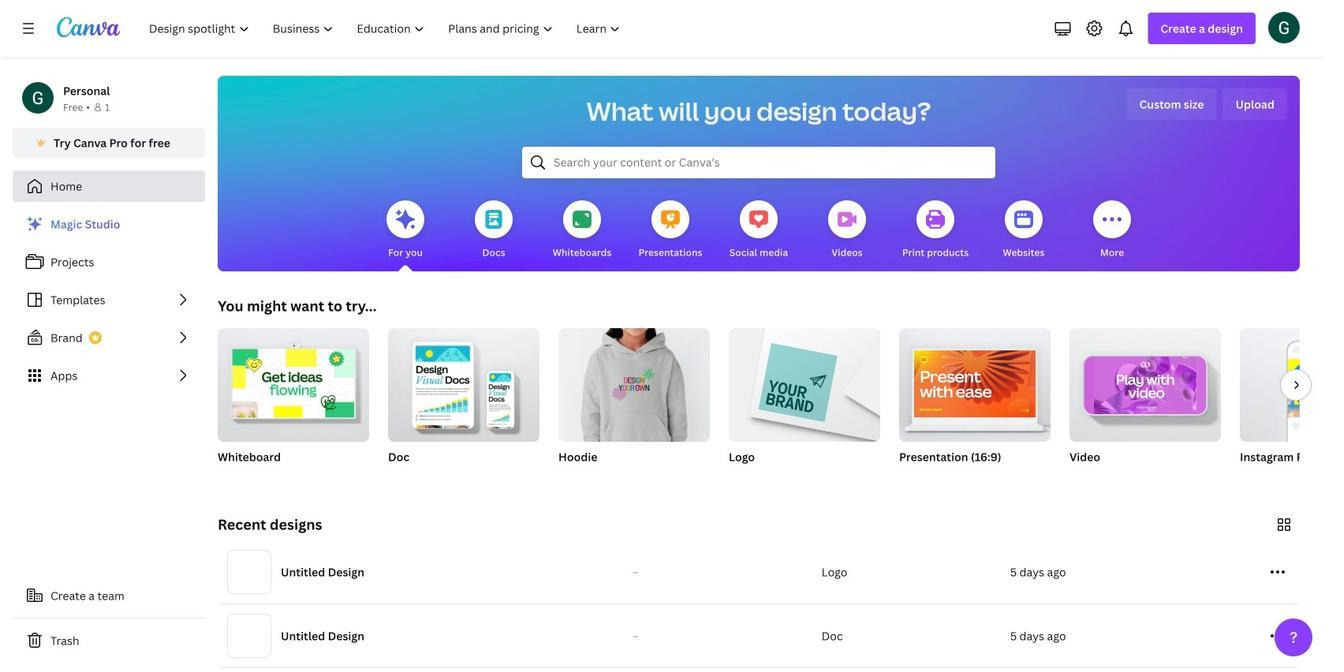 Task type: describe. For each thing, give the bounding box(es) containing it.
top level navigation element
[[139, 13, 634, 44]]



Task type: locate. For each thing, give the bounding box(es) containing it.
greg robinson image
[[1269, 12, 1301, 43]]

None search field
[[522, 147, 996, 178]]

Search search field
[[554, 148, 964, 178]]

group
[[218, 322, 369, 485], [218, 322, 369, 442], [388, 322, 540, 485], [388, 322, 540, 442], [559, 322, 710, 485], [559, 322, 710, 442], [729, 322, 881, 485], [729, 322, 881, 442], [900, 328, 1051, 485], [900, 328, 1051, 442], [1070, 328, 1222, 485], [1241, 328, 1326, 485]]

list
[[13, 208, 205, 391]]



Task type: vqa. For each thing, say whether or not it's contained in the screenshot.
the topmost the content
no



